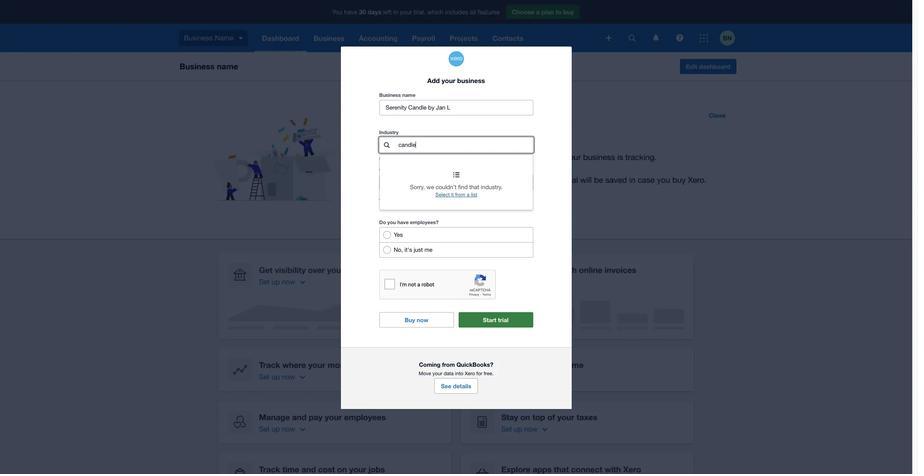 Task type: describe. For each thing, give the bounding box(es) containing it.
xero
[[465, 371, 475, 377]]

start
[[483, 317, 497, 324]]

yes
[[394, 232, 403, 238]]

business name
[[379, 92, 416, 98]]

time inside time zone: (utc-05:00) eastern time (us & canada)
[[442, 199, 452, 203]]

just
[[414, 247, 423, 253]]

see details
[[441, 383, 471, 390]]

buy now button
[[379, 313, 454, 328]]

this
[[467, 156, 475, 162]]

business
[[457, 77, 485, 85]]

(utc-
[[402, 199, 414, 203]]

you for have
[[387, 220, 396, 226]]

(us
[[453, 199, 460, 203]]

0 vertical spatial your
[[442, 77, 456, 85]]

business
[[379, 92, 401, 98]]

can't
[[391, 157, 400, 161]]

select
[[435, 192, 450, 198]]

zone:
[[390, 198, 401, 203]]

from for industry,
[[455, 156, 465, 162]]

it for industry,
[[451, 156, 454, 162]]

it's
[[405, 247, 412, 253]]

start trial button
[[459, 313, 533, 328]]

couldn't
[[436, 184, 457, 191]]

see
[[441, 383, 452, 390]]

Business name field
[[380, 101, 533, 115]]

select
[[436, 156, 450, 162]]

trial
[[498, 317, 509, 324]]

industry,
[[419, 157, 435, 161]]

from inside coming from quickbooks? move your data into xero for free.
[[442, 362, 455, 368]]

buy
[[405, 317, 415, 324]]

05:00)
[[414, 199, 425, 203]]

for
[[476, 371, 482, 377]]

details
[[453, 383, 471, 390]]

no,
[[394, 247, 403, 253]]

from for industry.
[[455, 192, 465, 198]]

0 horizontal spatial time
[[379, 198, 389, 203]]

eastern
[[427, 199, 441, 203]]

data
[[444, 371, 454, 377]]

sorry, we couldn't find that industry. select it from a list
[[410, 184, 503, 198]]

Industry field
[[398, 138, 533, 153]]

&
[[461, 199, 463, 203]]

see details button
[[435, 379, 478, 394]]

coming from quickbooks? move your data into xero for free.
[[419, 362, 494, 377]]

do you have employees? group
[[379, 228, 533, 258]]

into
[[455, 371, 463, 377]]

start trial
[[483, 317, 509, 324]]



Task type: locate. For each thing, give the bounding box(es) containing it.
have
[[397, 220, 409, 226]]

do
[[379, 220, 386, 226]]

your left industry,
[[410, 157, 418, 161]]

find inside 'sorry, we couldn't find that industry. select it from a list'
[[458, 184, 468, 191]]

find up a
[[458, 184, 468, 191]]

sorry, we couldn't find that industry. group
[[380, 155, 533, 210]]

0 vertical spatial list
[[476, 156, 482, 162]]

industry.
[[481, 184, 503, 191]]

select it from this list button
[[436, 156, 482, 162]]

it up (us
[[451, 192, 454, 198]]

you
[[383, 157, 390, 161], [387, 220, 396, 226]]

it
[[451, 156, 454, 162], [451, 192, 454, 198]]

industry
[[379, 129, 399, 136]]

you right if
[[383, 157, 390, 161]]

your
[[442, 77, 456, 85], [410, 157, 418, 161], [433, 371, 442, 377]]

your inside if you can't find your industry, select it from this list
[[410, 157, 418, 161]]

your inside coming from quickbooks? move your data into xero for free.
[[433, 371, 442, 377]]

from
[[455, 156, 465, 162], [455, 192, 465, 198], [442, 362, 455, 368]]

quickbooks?
[[457, 362, 493, 368]]

if
[[379, 157, 382, 161]]

country
[[379, 167, 398, 173]]

0 vertical spatial find
[[401, 157, 408, 161]]

free.
[[484, 371, 494, 377]]

from left "this" in the right of the page
[[455, 156, 465, 162]]

from up the &
[[455, 192, 465, 198]]

add
[[427, 77, 440, 85]]

sorry,
[[410, 184, 425, 191]]

0 horizontal spatial find
[[401, 157, 408, 161]]

now
[[417, 317, 428, 324]]

it right the select
[[451, 156, 454, 162]]

time
[[379, 198, 389, 203], [442, 199, 452, 203]]

do you have employees?
[[379, 220, 439, 226]]

0 vertical spatial you
[[383, 157, 390, 161]]

it for industry.
[[451, 192, 454, 198]]

list for industry,
[[476, 156, 482, 162]]

move
[[419, 371, 431, 377]]

xero image
[[449, 51, 464, 66]]

that
[[469, 184, 479, 191]]

find right "can't"
[[401, 157, 408, 161]]

list for industry.
[[471, 192, 477, 198]]

your for can't
[[410, 157, 418, 161]]

we
[[427, 184, 434, 191]]

your for quickbooks?
[[433, 371, 442, 377]]

find for that
[[458, 184, 468, 191]]

1 vertical spatial list
[[471, 192, 477, 198]]

canada)
[[465, 199, 480, 203]]

your right add
[[442, 77, 456, 85]]

no, it's just me
[[394, 247, 433, 253]]

if you can't find your industry, select it from this list
[[379, 156, 482, 162]]

you inside if you can't find your industry, select it from this list
[[383, 157, 390, 161]]

1 vertical spatial it
[[451, 192, 454, 198]]

your left data
[[433, 371, 442, 377]]

1 horizontal spatial time
[[442, 199, 452, 203]]

from inside 'sorry, we couldn't find that industry. select it from a list'
[[455, 192, 465, 198]]

you for can't
[[383, 157, 390, 161]]

list right "this" in the right of the page
[[476, 156, 482, 162]]

list right a
[[471, 192, 477, 198]]

list inside 'sorry, we couldn't find that industry. select it from a list'
[[471, 192, 477, 198]]

list
[[476, 156, 482, 162], [471, 192, 477, 198]]

1 horizontal spatial find
[[458, 184, 468, 191]]

coming
[[419, 362, 441, 368]]

1 vertical spatial your
[[410, 157, 418, 161]]

from up data
[[442, 362, 455, 368]]

0 vertical spatial it
[[451, 156, 454, 162]]

2 it from the top
[[451, 192, 454, 198]]

find
[[401, 157, 408, 161], [458, 184, 468, 191]]

it inside 'sorry, we couldn't find that industry. select it from a list'
[[451, 192, 454, 198]]

time down the select
[[442, 199, 452, 203]]

time zone: (utc-05:00) eastern time (us & canada)
[[379, 198, 480, 203]]

1 vertical spatial find
[[458, 184, 468, 191]]

1 it from the top
[[451, 156, 454, 162]]

search icon image
[[384, 142, 390, 148]]

time left zone:
[[379, 198, 389, 203]]

you right do
[[387, 220, 396, 226]]

2 vertical spatial from
[[442, 362, 455, 368]]

add your business
[[427, 77, 485, 85]]

me
[[425, 247, 433, 253]]

select it from a list button
[[435, 192, 477, 198]]

1 vertical spatial from
[[455, 192, 465, 198]]

employees?
[[410, 220, 439, 226]]

find for your
[[401, 157, 408, 161]]

2 vertical spatial your
[[433, 371, 442, 377]]

name
[[402, 92, 416, 98]]

a
[[467, 192, 470, 198]]

1 vertical spatial you
[[387, 220, 396, 226]]

0 vertical spatial from
[[455, 156, 465, 162]]

buy now
[[405, 317, 428, 324]]

find inside if you can't find your industry, select it from this list
[[401, 157, 408, 161]]



Task type: vqa. For each thing, say whether or not it's contained in the screenshot.
can't's 'your'
yes



